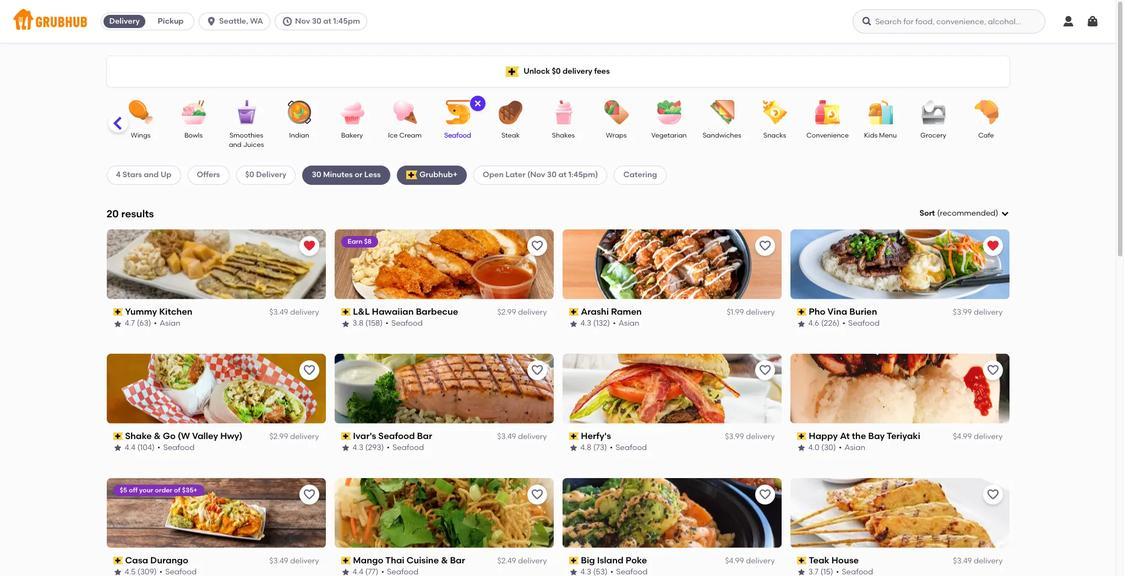 Task type: vqa. For each thing, say whether or not it's contained in the screenshot.
Save this restaurant image to the middle
yes



Task type: describe. For each thing, give the bounding box(es) containing it.
steak
[[502, 132, 520, 139]]

the
[[852, 431, 866, 441]]

(73)
[[593, 443, 607, 453]]

teak
[[809, 555, 830, 566]]

0 vertical spatial $0
[[552, 67, 561, 76]]

mango
[[353, 555, 383, 566]]

vegetarian image
[[650, 100, 689, 124]]

delivery for herfy's
[[746, 432, 775, 442]]

delivery inside button
[[109, 17, 140, 26]]

sort
[[920, 209, 935, 218]]

shake & go (w valley hwy)
[[125, 431, 242, 441]]

0 horizontal spatial svg image
[[862, 16, 873, 27]]

go
[[163, 431, 176, 441]]

(226)
[[821, 319, 840, 328]]

none field containing sort
[[920, 208, 1010, 219]]

at
[[840, 431, 850, 441]]

(63)
[[137, 319, 151, 328]]

asian for ramen
[[619, 319, 640, 328]]

unlock
[[524, 67, 550, 76]]

• seafood right (73)
[[610, 443, 647, 453]]

star icon image for casa durango
[[113, 568, 122, 576]]

bowls
[[184, 132, 203, 139]]

wraps
[[606, 132, 627, 139]]

nov 30 at 1:45pm
[[295, 17, 360, 26]]

0 horizontal spatial $0
[[245, 170, 254, 180]]

pho vina burien logo image
[[790, 229, 1010, 299]]

ivar's seafood bar logo image
[[334, 354, 554, 424]]

happy
[[809, 431, 838, 441]]

at inside button
[[323, 17, 331, 26]]

seafood down seafood image
[[444, 132, 471, 139]]

subscription pass image for yummy kitchen
[[113, 308, 123, 316]]

results
[[121, 207, 154, 220]]

subscription pass image for teak house
[[797, 557, 807, 565]]

• asian for kitchen
[[154, 319, 181, 328]]

subscription pass image for l&l hawaiian barbecue
[[341, 308, 351, 316]]

earn
[[348, 238, 363, 245]]

Search for food, convenience, alcohol... search field
[[853, 9, 1046, 34]]

star icon image for shake & go (w valley hwy)
[[113, 444, 122, 453]]

mango thai cuisine & bar
[[353, 555, 465, 566]]

main navigation navigation
[[0, 0, 1116, 43]]

• for herfy's
[[610, 443, 613, 453]]

svg image right )
[[1001, 209, 1010, 218]]

grocery
[[921, 132, 946, 139]]

$5
[[120, 486, 127, 494]]

save this restaurant button for happy at the bay teriyaki
[[983, 360, 1003, 380]]

• for ivar's seafood bar
[[387, 443, 390, 453]]

svg image inside nov 30 at 1:45pm button
[[282, 16, 293, 27]]

juices
[[243, 141, 264, 149]]

delivery for happy at the bay teriyaki
[[974, 432, 1003, 442]]

$2.99 delivery for shake & go (w valley hwy)
[[269, 432, 319, 442]]

3.8
[[353, 319, 364, 328]]

1:45pm)
[[568, 170, 598, 180]]

$0 delivery
[[245, 170, 287, 180]]

• asian for at
[[839, 443, 866, 453]]

saved restaurant image for yummy kitchen
[[303, 239, 316, 253]]

• for arashi ramen
[[613, 319, 616, 328]]

smoothies
[[230, 132, 263, 139]]

teak house logo image
[[790, 478, 1010, 548]]

$3.99 for pho vina burien
[[953, 308, 972, 317]]

delivery for casa durango
[[290, 557, 319, 566]]

snacks image
[[756, 100, 794, 124]]

wraps image
[[597, 100, 636, 124]]

save this restaurant image for cuisine
[[530, 488, 544, 501]]

• asian for ramen
[[613, 319, 640, 328]]

$4.99 for big island poke
[[725, 557, 744, 566]]

pickup
[[158, 17, 184, 26]]

barbecue
[[416, 307, 458, 317]]

vina
[[828, 307, 847, 317]]

steak image
[[491, 100, 530, 124]]

(158)
[[365, 319, 383, 328]]

star icon image for big island poke
[[569, 568, 578, 576]]

$2.49 delivery
[[497, 557, 547, 566]]

delivery for teak house
[[974, 557, 1003, 566]]

shakes image
[[544, 100, 583, 124]]

kids menu image
[[861, 100, 900, 124]]

smoothies and juices
[[229, 132, 264, 149]]

0 vertical spatial &
[[154, 431, 161, 441]]

save this restaurant button for arashi ramen
[[755, 236, 775, 256]]

recommended
[[940, 209, 996, 218]]

4.3 (293)
[[353, 443, 384, 453]]

1:45pm
[[333, 17, 360, 26]]

star icon image for teak house
[[797, 568, 806, 576]]

and inside smoothies and juices
[[229, 141, 242, 149]]

• seafood for go
[[157, 443, 195, 453]]

seafood for l&l hawaiian barbecue
[[391, 319, 423, 328]]

up
[[161, 170, 172, 180]]

1 horizontal spatial &
[[441, 555, 448, 566]]

4.7 (63)
[[125, 319, 151, 328]]

smoothies and juices image
[[227, 100, 266, 124]]

shake & go (w valley hwy) logo image
[[107, 354, 326, 424]]

star icon image for l&l hawaiian barbecue
[[341, 320, 350, 328]]

less
[[364, 170, 381, 180]]

subscription pass image for ivar's seafood bar
[[341, 433, 351, 440]]

$3.99 for herfy's
[[725, 432, 744, 442]]

ivar's
[[353, 431, 376, 441]]

order
[[155, 486, 172, 494]]

nov
[[295, 17, 310, 26]]

soup image
[[69, 100, 107, 124]]

ice cream image
[[386, 100, 424, 124]]

save this restaurant button for herfy's
[[755, 360, 775, 380]]

• seafood for burien
[[843, 319, 880, 328]]

pho vina burien
[[809, 307, 877, 317]]

big island poke
[[581, 555, 647, 566]]

indian image
[[280, 100, 319, 124]]

shakes
[[552, 132, 575, 139]]

2 horizontal spatial svg image
[[1086, 15, 1100, 28]]

$1.99
[[727, 308, 744, 317]]

snacks
[[764, 132, 786, 139]]

off
[[129, 486, 138, 494]]

shake
[[125, 431, 152, 441]]

• for happy at the bay teriyaki
[[839, 443, 842, 453]]

stars
[[123, 170, 142, 180]]

kitchen
[[159, 307, 193, 317]]

20
[[107, 207, 119, 220]]

grubhub plus flag logo image for grubhub+
[[406, 171, 417, 180]]

convenience
[[807, 132, 849, 139]]

subscription pass image for arashi ramen
[[569, 308, 579, 316]]

30 right (nov
[[547, 170, 557, 180]]

cafe image
[[967, 100, 1006, 124]]

seafood up (293)
[[378, 431, 415, 441]]

delivery for l&l hawaiian barbecue
[[518, 308, 547, 317]]

$3.49 for casa durango
[[269, 557, 288, 566]]

$3.49 for teak house
[[953, 557, 972, 566]]

cafe
[[979, 132, 994, 139]]

happy at the bay teriyaki logo image
[[790, 354, 1010, 424]]

4.8
[[581, 443, 592, 453]]

asian for at
[[845, 443, 866, 453]]

cream
[[399, 132, 422, 139]]

$3.49 delivery for ivar's seafood bar
[[497, 432, 547, 442]]

herfy's
[[581, 431, 611, 441]]

$3.99 delivery for pho vina burien
[[953, 308, 1003, 317]]

subscription pass image for casa durango
[[113, 557, 123, 565]]

pho
[[809, 307, 826, 317]]

save this restaurant image for poke
[[758, 488, 772, 501]]

subscription pass image for big island poke
[[569, 557, 579, 565]]

(293)
[[365, 443, 384, 453]]

• seafood for barbecue
[[386, 319, 423, 328]]

(
[[937, 209, 940, 218]]

durango
[[150, 555, 188, 566]]

4.4 (104)
[[125, 443, 155, 453]]

poke
[[626, 555, 647, 566]]

• for shake & go (w valley hwy)
[[157, 443, 160, 453]]

)
[[996, 209, 998, 218]]

star icon image for pho vina burien
[[797, 320, 806, 328]]

herfy's logo image
[[562, 354, 782, 424]]

mango thai cuisine & bar logo image
[[334, 478, 554, 548]]

delivery button
[[101, 13, 148, 30]]



Task type: locate. For each thing, give the bounding box(es) containing it.
2 horizontal spatial asian
[[845, 443, 866, 453]]

• right (104)
[[157, 443, 160, 453]]

and down smoothies
[[229, 141, 242, 149]]

bakery
[[341, 132, 363, 139]]

0 horizontal spatial $2.99
[[269, 432, 288, 442]]

• asian down the
[[839, 443, 866, 453]]

0 vertical spatial and
[[229, 141, 242, 149]]

(nov
[[527, 170, 545, 180]]

svg image inside seattle, wa button
[[206, 16, 217, 27]]

subscription pass image left arashi at right
[[569, 308, 579, 316]]

bar down ivar's seafood bar logo
[[417, 431, 432, 441]]

• seafood down ivar's seafood bar
[[387, 443, 424, 453]]

fees
[[594, 67, 610, 76]]

• down pho vina burien
[[843, 319, 846, 328]]

casa durango logo image
[[107, 478, 326, 548]]

1 saved restaurant image from the left
[[303, 239, 316, 253]]

nov 30 at 1:45pm button
[[275, 13, 372, 30]]

(w
[[178, 431, 190, 441]]

ramen
[[611, 307, 642, 317]]

asian down "ramen"
[[619, 319, 640, 328]]

• right the (158)
[[386, 319, 389, 328]]

4 stars and up
[[116, 170, 172, 180]]

$2.99 delivery for l&l hawaiian barbecue
[[497, 308, 547, 317]]

1 vertical spatial 4.3
[[353, 443, 363, 453]]

your
[[139, 486, 153, 494]]

sandwiches
[[703, 132, 741, 139]]

delivery for ivar's seafood bar
[[518, 432, 547, 442]]

0 horizontal spatial $4.99 delivery
[[725, 557, 775, 566]]

1 horizontal spatial svg image
[[1062, 15, 1075, 28]]

svg image left "steak" "image"
[[473, 99, 482, 108]]

valley
[[192, 431, 218, 441]]

$3.49 for ivar's seafood bar
[[497, 432, 516, 442]]

1 horizontal spatial saved restaurant button
[[983, 236, 1003, 256]]

• down arashi ramen
[[613, 319, 616, 328]]

$3.99 delivery for herfy's
[[725, 432, 775, 442]]

saved restaurant button down )
[[983, 236, 1003, 256]]

save this restaurant button for mango thai cuisine & bar
[[527, 485, 547, 505]]

big
[[581, 555, 595, 566]]

• seafood for bar
[[387, 443, 424, 453]]

seafood down burien
[[848, 319, 880, 328]]

grubhub plus flag logo image left grubhub+
[[406, 171, 417, 180]]

0 horizontal spatial $3.99 delivery
[[725, 432, 775, 442]]

1 horizontal spatial and
[[229, 141, 242, 149]]

saved restaurant button for pho vina burien
[[983, 236, 1003, 256]]

3.8 (158)
[[353, 319, 383, 328]]

pickup button
[[148, 13, 194, 30]]

4.0
[[809, 443, 820, 453]]

1 vertical spatial delivery
[[256, 170, 287, 180]]

star icon image for ivar's seafood bar
[[341, 444, 350, 453]]

1 horizontal spatial delivery
[[256, 170, 287, 180]]

big island poke logo image
[[562, 478, 782, 548]]

star icon image for herfy's
[[569, 444, 578, 453]]

4.8 (73)
[[581, 443, 607, 453]]

delivery down juices on the left
[[256, 170, 287, 180]]

0 vertical spatial $3.99
[[953, 308, 972, 317]]

bowls image
[[174, 100, 213, 124]]

subscription pass image
[[113, 308, 123, 316], [341, 308, 351, 316], [569, 308, 579, 316], [113, 433, 123, 440], [569, 433, 579, 440], [569, 557, 579, 565]]

• seafood down l&l hawaiian barbecue
[[386, 319, 423, 328]]

subscription pass image left ivar's
[[341, 433, 351, 440]]

kids
[[864, 132, 878, 139]]

(30)
[[821, 443, 836, 453]]

1 vertical spatial $4.99 delivery
[[725, 557, 775, 566]]

1 horizontal spatial saved restaurant image
[[986, 239, 1000, 253]]

yummy kitchen logo image
[[107, 229, 326, 299]]

grubhub plus flag logo image
[[506, 66, 519, 77], [406, 171, 417, 180]]

star icon image for mango thai cuisine & bar
[[341, 568, 350, 576]]

star icon image for happy at the bay teriyaki
[[797, 444, 806, 453]]

subscription pass image for herfy's
[[569, 433, 579, 440]]

1 vertical spatial $3.99
[[725, 432, 744, 442]]

menu
[[879, 132, 897, 139]]

of
[[174, 486, 180, 494]]

1 horizontal spatial $3.99 delivery
[[953, 308, 1003, 317]]

$3.49 delivery for casa durango
[[269, 557, 319, 566]]

$2.49
[[497, 557, 516, 566]]

save this restaurant image for happy at the bay teriyaki
[[986, 364, 1000, 377]]

subscription pass image left mango
[[341, 557, 351, 565]]

4.3 down arashi at right
[[581, 319, 591, 328]]

delivery for big island poke
[[746, 557, 775, 566]]

arashi
[[581, 307, 609, 317]]

1 vertical spatial &
[[441, 555, 448, 566]]

asian
[[160, 319, 181, 328], [619, 319, 640, 328], [845, 443, 866, 453]]

0 vertical spatial $2.99 delivery
[[497, 308, 547, 317]]

$2.99 delivery
[[497, 308, 547, 317], [269, 432, 319, 442]]

0 vertical spatial at
[[323, 17, 331, 26]]

1 horizontal spatial bar
[[450, 555, 465, 566]]

2 saved restaurant image from the left
[[986, 239, 1000, 253]]

subscription pass image for shake & go (w valley hwy)
[[113, 433, 123, 440]]

save this restaurant image
[[530, 364, 544, 377], [530, 488, 544, 501], [758, 488, 772, 501], [986, 488, 1000, 501]]

wa
[[250, 17, 263, 26]]

svg image
[[1062, 15, 1075, 28], [1086, 15, 1100, 28], [862, 16, 873, 27]]

1 vertical spatial grubhub plus flag logo image
[[406, 171, 417, 180]]

1 vertical spatial bar
[[450, 555, 465, 566]]

$1.99 delivery
[[727, 308, 775, 317]]

30 right nov
[[312, 17, 321, 26]]

$3.49 delivery
[[269, 308, 319, 317], [497, 432, 547, 442], [269, 557, 319, 566], [953, 557, 1003, 566]]

1 vertical spatial $2.99
[[269, 432, 288, 442]]

subscription pass image for happy at the bay teriyaki
[[797, 433, 807, 440]]

save this restaurant button for ivar's seafood bar
[[527, 360, 547, 380]]

$4.99 delivery for happy at the bay teriyaki
[[953, 432, 1003, 442]]

subscription pass image left pho
[[797, 308, 807, 316]]

$0 down juices on the left
[[245, 170, 254, 180]]

$4.99
[[953, 432, 972, 442], [725, 557, 744, 566]]

teak house
[[809, 555, 859, 566]]

sandwiches image
[[703, 100, 741, 124]]

0 horizontal spatial bar
[[417, 431, 432, 441]]

subscription pass image left herfy's
[[569, 433, 579, 440]]

star icon image for yummy kitchen
[[113, 320, 122, 328]]

seafood down l&l hawaiian barbecue
[[391, 319, 423, 328]]

subscription pass image left the l&l
[[341, 308, 351, 316]]

0 horizontal spatial • asian
[[154, 319, 181, 328]]

$4.99 for happy at the bay teriyaki
[[953, 432, 972, 442]]

• right the (63)
[[154, 319, 157, 328]]

grubhub plus flag logo image for unlock $0 delivery fees
[[506, 66, 519, 77]]

1 horizontal spatial • asian
[[613, 319, 640, 328]]

delivery for mango thai cuisine & bar
[[518, 557, 547, 566]]

1 vertical spatial $2.99 delivery
[[269, 432, 319, 442]]

0 vertical spatial grubhub plus flag logo image
[[506, 66, 519, 77]]

$0 right 'unlock'
[[552, 67, 561, 76]]

save this restaurant image for herfy's
[[758, 364, 772, 377]]

subscription pass image left teak
[[797, 557, 807, 565]]

saved restaurant image left earn at the top of page
[[303, 239, 316, 253]]

• seafood down burien
[[843, 319, 880, 328]]

seafood for shake & go (w valley hwy)
[[163, 443, 195, 453]]

seafood right (73)
[[616, 443, 647, 453]]

svg image left seattle,
[[206, 16, 217, 27]]

30 left minutes
[[312, 170, 321, 180]]

0 horizontal spatial $3.99
[[725, 432, 744, 442]]

seafood for pho vina burien
[[848, 319, 880, 328]]

subscription pass image for mango thai cuisine & bar
[[341, 557, 351, 565]]

0 horizontal spatial $4.99
[[725, 557, 744, 566]]

saved restaurant button left earn at the top of page
[[299, 236, 319, 256]]

earn $8
[[348, 238, 372, 245]]

$3.49 delivery for teak house
[[953, 557, 1003, 566]]

• for l&l hawaiian barbecue
[[386, 319, 389, 328]]

hwy)
[[220, 431, 242, 441]]

asian down the
[[845, 443, 866, 453]]

1 horizontal spatial $4.99 delivery
[[953, 432, 1003, 442]]

grocery image
[[914, 100, 953, 124]]

seafood for ivar's seafood bar
[[393, 443, 424, 453]]

l&l hawaiian barbecue logo image
[[334, 229, 554, 299]]

(132)
[[593, 319, 610, 328]]

0 horizontal spatial and
[[144, 170, 159, 180]]

saved restaurant button for yummy kitchen
[[299, 236, 319, 256]]

$3.99
[[953, 308, 972, 317], [725, 432, 744, 442]]

2 horizontal spatial • asian
[[839, 443, 866, 453]]

$5 off your order of $35+
[[120, 486, 197, 494]]

• right (73)
[[610, 443, 613, 453]]

0 vertical spatial 4.3
[[581, 319, 591, 328]]

save this restaurant button for teak house
[[983, 485, 1003, 505]]

$3.49 delivery for yummy kitchen
[[269, 308, 319, 317]]

save this restaurant image for arashi ramen
[[758, 239, 772, 253]]

seattle, wa
[[219, 17, 263, 26]]

seafood down ivar's seafood bar
[[393, 443, 424, 453]]

• asian down "ramen"
[[613, 319, 640, 328]]

1 vertical spatial at
[[559, 170, 567, 180]]

delivery for pho vina burien
[[974, 308, 1003, 317]]

$4.99 delivery for big island poke
[[725, 557, 775, 566]]

and
[[229, 141, 242, 149], [144, 170, 159, 180]]

1 horizontal spatial grubhub plus flag logo image
[[506, 66, 519, 77]]

unlock $0 delivery fees
[[524, 67, 610, 76]]

1 horizontal spatial $2.99 delivery
[[497, 308, 547, 317]]

4.0 (30)
[[809, 443, 836, 453]]

svg image
[[206, 16, 217, 27], [282, 16, 293, 27], [473, 99, 482, 108], [1001, 209, 1010, 218]]

sort ( recommended )
[[920, 209, 998, 218]]

save this restaurant image for bar
[[530, 364, 544, 377]]

0 vertical spatial $4.99 delivery
[[953, 432, 1003, 442]]

bakery image
[[333, 100, 371, 124]]

seafood
[[444, 132, 471, 139], [391, 319, 423, 328], [848, 319, 880, 328], [378, 431, 415, 441], [163, 443, 195, 453], [393, 443, 424, 453], [616, 443, 647, 453]]

4.3
[[581, 319, 591, 328], [353, 443, 363, 453]]

casa
[[125, 555, 148, 566]]

1 saved restaurant button from the left
[[299, 236, 319, 256]]

1 horizontal spatial $4.99
[[953, 432, 972, 442]]

subscription pass image left shake
[[113, 433, 123, 440]]

bay
[[868, 431, 885, 441]]

cuisine
[[407, 555, 439, 566]]

catering
[[624, 170, 657, 180]]

4
[[116, 170, 121, 180]]

casa durango
[[125, 555, 188, 566]]

30
[[312, 17, 321, 26], [312, 170, 321, 180], [547, 170, 557, 180]]

30 inside button
[[312, 17, 321, 26]]

star icon image
[[113, 320, 122, 328], [341, 320, 350, 328], [569, 320, 578, 328], [797, 320, 806, 328], [113, 444, 122, 453], [341, 444, 350, 453], [569, 444, 578, 453], [797, 444, 806, 453], [113, 568, 122, 576], [341, 568, 350, 576], [569, 568, 578, 576], [797, 568, 806, 576]]

0 vertical spatial delivery
[[109, 17, 140, 26]]

later
[[506, 170, 526, 180]]

subscription pass image
[[797, 308, 807, 316], [341, 433, 351, 440], [797, 433, 807, 440], [113, 557, 123, 565], [341, 557, 351, 565], [797, 557, 807, 565]]

seattle,
[[219, 17, 248, 26]]

& right cuisine
[[441, 555, 448, 566]]

house
[[832, 555, 859, 566]]

minutes
[[323, 170, 353, 180]]

0 horizontal spatial saved restaurant button
[[299, 236, 319, 256]]

0 horizontal spatial delivery
[[109, 17, 140, 26]]

yummy kitchen
[[125, 307, 193, 317]]

• seafood down the "go"
[[157, 443, 195, 453]]

and left up
[[144, 170, 159, 180]]

$3.99 delivery
[[953, 308, 1003, 317], [725, 432, 775, 442]]

asian for kitchen
[[160, 319, 181, 328]]

kids menu
[[864, 132, 897, 139]]

1 horizontal spatial $0
[[552, 67, 561, 76]]

subscription pass image left yummy
[[113, 308, 123, 316]]

star icon image for arashi ramen
[[569, 320, 578, 328]]

$2.99 for l&l hawaiian barbecue
[[497, 308, 516, 317]]

• for pho vina burien
[[843, 319, 846, 328]]

$3.49 for yummy kitchen
[[269, 308, 288, 317]]

$0
[[552, 67, 561, 76], [245, 170, 254, 180]]

seafood for herfy's
[[616, 443, 647, 453]]

$2.99 for shake & go (w valley hwy)
[[269, 432, 288, 442]]

bar
[[417, 431, 432, 441], [450, 555, 465, 566]]

convenience image
[[809, 100, 847, 124]]

delivery for arashi ramen
[[746, 308, 775, 317]]

wings image
[[121, 100, 160, 124]]

0 vertical spatial $3.99 delivery
[[953, 308, 1003, 317]]

1 vertical spatial $0
[[245, 170, 254, 180]]

delivery for shake & go (w valley hwy)
[[290, 432, 319, 442]]

l&l hawaiian barbecue
[[353, 307, 458, 317]]

asian down kitchen
[[160, 319, 181, 328]]

saved restaurant image down )
[[986, 239, 1000, 253]]

1 vertical spatial and
[[144, 170, 159, 180]]

1 horizontal spatial $3.99
[[953, 308, 972, 317]]

seafood down shake & go (w valley hwy)
[[163, 443, 195, 453]]

4.3 down ivar's
[[353, 443, 363, 453]]

4.3 (132)
[[581, 319, 610, 328]]

$35+
[[182, 486, 197, 494]]

4.3 for ivar's seafood bar
[[353, 443, 363, 453]]

delivery for yummy kitchen
[[290, 308, 319, 317]]

subscription pass image for pho vina burien
[[797, 308, 807, 316]]

offers
[[197, 170, 220, 180]]

saved restaurant image for pho vina burien
[[986, 239, 1000, 253]]

0 horizontal spatial asian
[[160, 319, 181, 328]]

0 horizontal spatial saved restaurant image
[[303, 239, 316, 253]]

4.7
[[125, 319, 135, 328]]

vegetarian
[[652, 132, 687, 139]]

2 saved restaurant button from the left
[[983, 236, 1003, 256]]

burien
[[850, 307, 877, 317]]

0 horizontal spatial $2.99 delivery
[[269, 432, 319, 442]]

arashi ramen logo image
[[562, 229, 782, 299]]

1 vertical spatial $3.99 delivery
[[725, 432, 775, 442]]

save this restaurant image for shake & go (w valley hwy)
[[303, 364, 316, 377]]

4.3 for arashi ramen
[[581, 319, 591, 328]]

or
[[355, 170, 363, 180]]

subscription pass image left big
[[569, 557, 579, 565]]

4.6
[[809, 319, 819, 328]]

1 vertical spatial $4.99
[[725, 557, 744, 566]]

• for yummy kitchen
[[154, 319, 157, 328]]

open
[[483, 170, 504, 180]]

0 vertical spatial $2.99
[[497, 308, 516, 317]]

30 minutes or less
[[312, 170, 381, 180]]

(104)
[[137, 443, 155, 453]]

ice cream
[[388, 132, 422, 139]]

save this restaurant button for shake & go (w valley hwy)
[[299, 360, 319, 380]]

grubhub plus flag logo image left 'unlock'
[[506, 66, 519, 77]]

delivery left 'pickup'
[[109, 17, 140, 26]]

0 horizontal spatial &
[[154, 431, 161, 441]]

arashi ramen
[[581, 307, 642, 317]]

20 results
[[107, 207, 154, 220]]

• right (30)
[[839, 443, 842, 453]]

$4.99 delivery
[[953, 432, 1003, 442], [725, 557, 775, 566]]

0 horizontal spatial 4.3
[[353, 443, 363, 453]]

at left the 1:45pm)
[[559, 170, 567, 180]]

seafood image
[[439, 100, 477, 124]]

• asian down yummy kitchen
[[154, 319, 181, 328]]

1 horizontal spatial 4.3
[[581, 319, 591, 328]]

open later (nov 30 at 1:45pm)
[[483, 170, 598, 180]]

0 vertical spatial $4.99
[[953, 432, 972, 442]]

4.6 (226)
[[809, 319, 840, 328]]

save this restaurant image
[[530, 239, 544, 253], [758, 239, 772, 253], [303, 364, 316, 377], [758, 364, 772, 377], [986, 364, 1000, 377], [303, 488, 316, 501]]

0 horizontal spatial grubhub plus flag logo image
[[406, 171, 417, 180]]

1 horizontal spatial at
[[559, 170, 567, 180]]

0 vertical spatial bar
[[417, 431, 432, 441]]

svg image left nov
[[282, 16, 293, 27]]

at left 1:45pm
[[323, 17, 331, 26]]

save this restaurant button for big island poke
[[755, 485, 775, 505]]

• down ivar's seafood bar
[[387, 443, 390, 453]]

delivery
[[563, 67, 592, 76], [290, 308, 319, 317], [518, 308, 547, 317], [746, 308, 775, 317], [974, 308, 1003, 317], [290, 432, 319, 442], [518, 432, 547, 442], [746, 432, 775, 442], [974, 432, 1003, 442], [290, 557, 319, 566], [518, 557, 547, 566], [746, 557, 775, 566], [974, 557, 1003, 566]]

None field
[[920, 208, 1010, 219]]

saved restaurant image
[[303, 239, 316, 253], [986, 239, 1000, 253]]

subscription pass image left casa in the left bottom of the page
[[113, 557, 123, 565]]

l&l
[[353, 307, 370, 317]]

subscription pass image left happy
[[797, 433, 807, 440]]

1 horizontal spatial $2.99
[[497, 308, 516, 317]]

bar right cuisine
[[450, 555, 465, 566]]

1 horizontal spatial asian
[[619, 319, 640, 328]]

0 horizontal spatial at
[[323, 17, 331, 26]]

& left the "go"
[[154, 431, 161, 441]]

ivar's seafood bar
[[353, 431, 432, 441]]

hawaiian
[[372, 307, 414, 317]]



